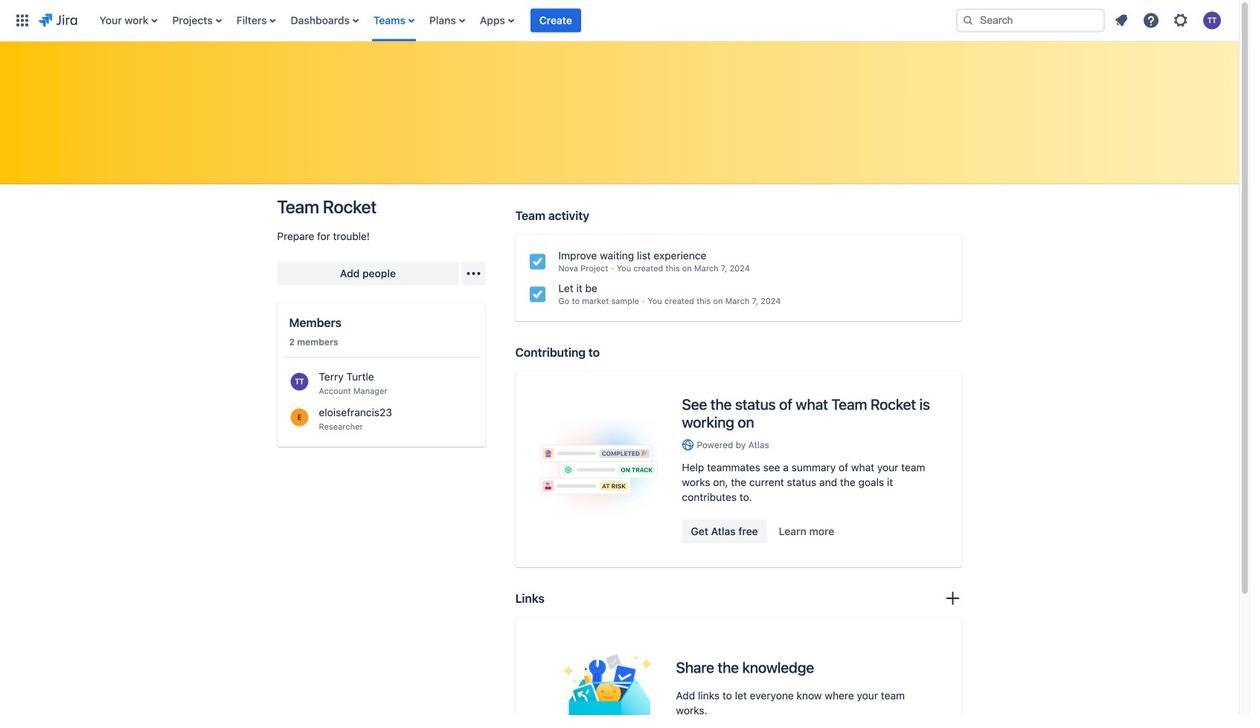 Task type: vqa. For each thing, say whether or not it's contained in the screenshot.
Help "image"
yes



Task type: describe. For each thing, give the bounding box(es) containing it.
notifications image
[[1112, 12, 1130, 29]]

more information about this user image
[[319, 370, 474, 385]]

Search field
[[956, 9, 1105, 32]]

settings image
[[1172, 12, 1190, 29]]



Task type: locate. For each thing, give the bounding box(es) containing it.
help image
[[1142, 12, 1160, 29]]

0 horizontal spatial list
[[92, 0, 944, 41]]

None search field
[[956, 9, 1105, 32]]

1 horizontal spatial list
[[1108, 7, 1230, 34]]

atlas image
[[682, 439, 694, 451]]

group
[[682, 520, 843, 544]]

your profile and settings image
[[1203, 12, 1221, 29]]

list
[[92, 0, 944, 41], [1108, 7, 1230, 34]]

add link image
[[944, 590, 962, 608]]

banner
[[0, 0, 1239, 42]]

list item
[[530, 0, 581, 41]]

search image
[[962, 15, 974, 26]]

actions image
[[465, 265, 483, 283]]

jira image
[[39, 12, 77, 29], [39, 12, 77, 29]]

primary element
[[9, 0, 944, 41]]

appswitcher icon image
[[13, 12, 31, 29]]



